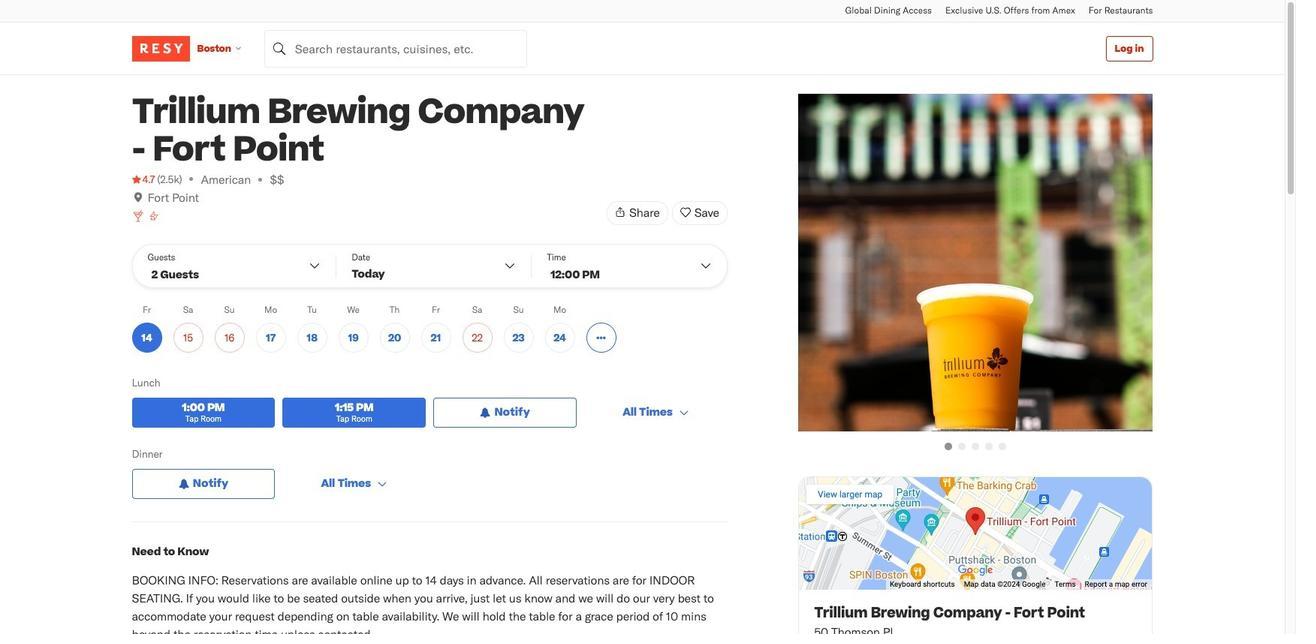 Task type: locate. For each thing, give the bounding box(es) containing it.
None field
[[264, 30, 527, 67]]

Search restaurants, cuisines, etc. text field
[[264, 30, 527, 67]]



Task type: vqa. For each thing, say whether or not it's contained in the screenshot.
4.7 out of 5 stars icon
yes



Task type: describe. For each thing, give the bounding box(es) containing it.
4.7 out of 5 stars image
[[132, 172, 155, 187]]



